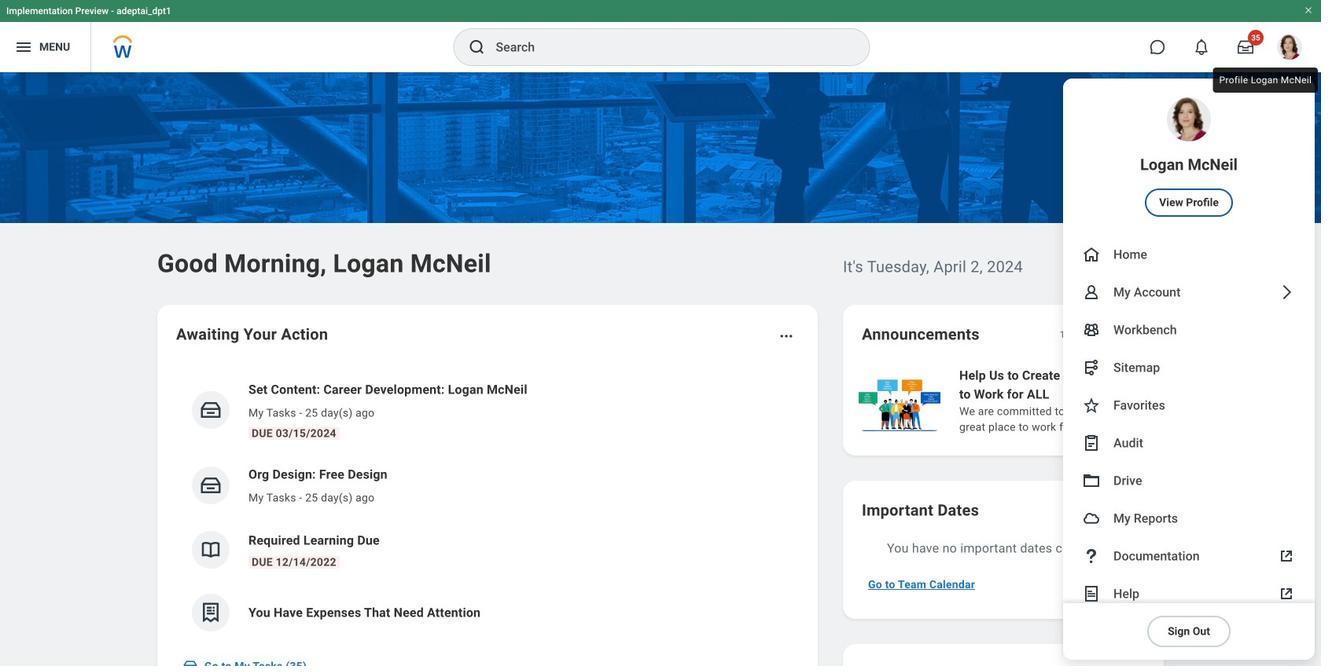 Task type: describe. For each thing, give the bounding box(es) containing it.
book open image
[[199, 539, 223, 562]]

chevron right small image
[[1125, 327, 1140, 343]]

justify image
[[14, 38, 33, 57]]

notifications large image
[[1194, 39, 1210, 55]]

avatar image
[[1082, 510, 1101, 528]]

related actions image
[[779, 329, 794, 344]]

chevron left small image
[[1096, 327, 1112, 343]]

search image
[[468, 38, 486, 57]]

0 horizontal spatial list
[[176, 368, 799, 645]]

7 menu item from the top
[[1063, 462, 1315, 500]]

inbox image
[[182, 659, 198, 667]]

home image
[[1082, 245, 1101, 264]]

3 menu item from the top
[[1063, 311, 1315, 349]]

star image
[[1082, 396, 1101, 415]]

1 menu item from the top
[[1063, 79, 1315, 236]]

6 menu item from the top
[[1063, 425, 1315, 462]]

Search Workday  search field
[[496, 30, 837, 64]]



Task type: vqa. For each thing, say whether or not it's contained in the screenshot.
3rd the deteriorating element from the left
no



Task type: locate. For each thing, give the bounding box(es) containing it.
paste image
[[1082, 434, 1101, 453]]

4 menu item from the top
[[1063, 349, 1315, 387]]

1 vertical spatial ext link image
[[1277, 585, 1296, 604]]

logan mcneil image
[[1277, 35, 1302, 60]]

contact card matrix manager image
[[1082, 321, 1101, 340]]

ext link image
[[1277, 547, 1296, 566], [1277, 585, 1296, 604]]

0 vertical spatial ext link image
[[1277, 547, 1296, 566]]

status
[[1060, 329, 1085, 341]]

folder open image
[[1082, 472, 1101, 491]]

1 ext link image from the top
[[1277, 547, 1296, 566]]

tooltip
[[1210, 64, 1321, 96]]

ext link image for tenth menu item
[[1277, 585, 1296, 604]]

document image
[[1082, 585, 1101, 604]]

2 inbox image from the top
[[199, 474, 223, 498]]

close environment banner image
[[1304, 6, 1313, 15]]

1 vertical spatial inbox image
[[199, 474, 223, 498]]

menu item
[[1063, 79, 1315, 236], [1063, 236, 1315, 274], [1063, 311, 1315, 349], [1063, 349, 1315, 387], [1063, 387, 1315, 425], [1063, 425, 1315, 462], [1063, 462, 1315, 500], [1063, 500, 1315, 538], [1063, 538, 1315, 576], [1063, 576, 1315, 613]]

5 menu item from the top
[[1063, 387, 1315, 425]]

menu
[[1063, 79, 1315, 661]]

banner
[[0, 0, 1321, 661]]

8 menu item from the top
[[1063, 500, 1315, 538]]

1 inbox image from the top
[[199, 399, 223, 422]]

inbox image
[[199, 399, 223, 422], [199, 474, 223, 498]]

endpoints image
[[1082, 359, 1101, 377]]

list
[[856, 365, 1321, 437], [176, 368, 799, 645]]

0 vertical spatial inbox image
[[199, 399, 223, 422]]

1 horizontal spatial list
[[856, 365, 1321, 437]]

ext link image for ninth menu item from the top of the page
[[1277, 547, 1296, 566]]

main content
[[0, 72, 1321, 667]]

10 menu item from the top
[[1063, 576, 1315, 613]]

2 ext link image from the top
[[1277, 585, 1296, 604]]

question image
[[1082, 547, 1101, 566]]

inbox large image
[[1238, 39, 1254, 55]]

9 menu item from the top
[[1063, 538, 1315, 576]]

2 menu item from the top
[[1063, 236, 1315, 274]]

dashboard expenses image
[[199, 602, 223, 625]]



